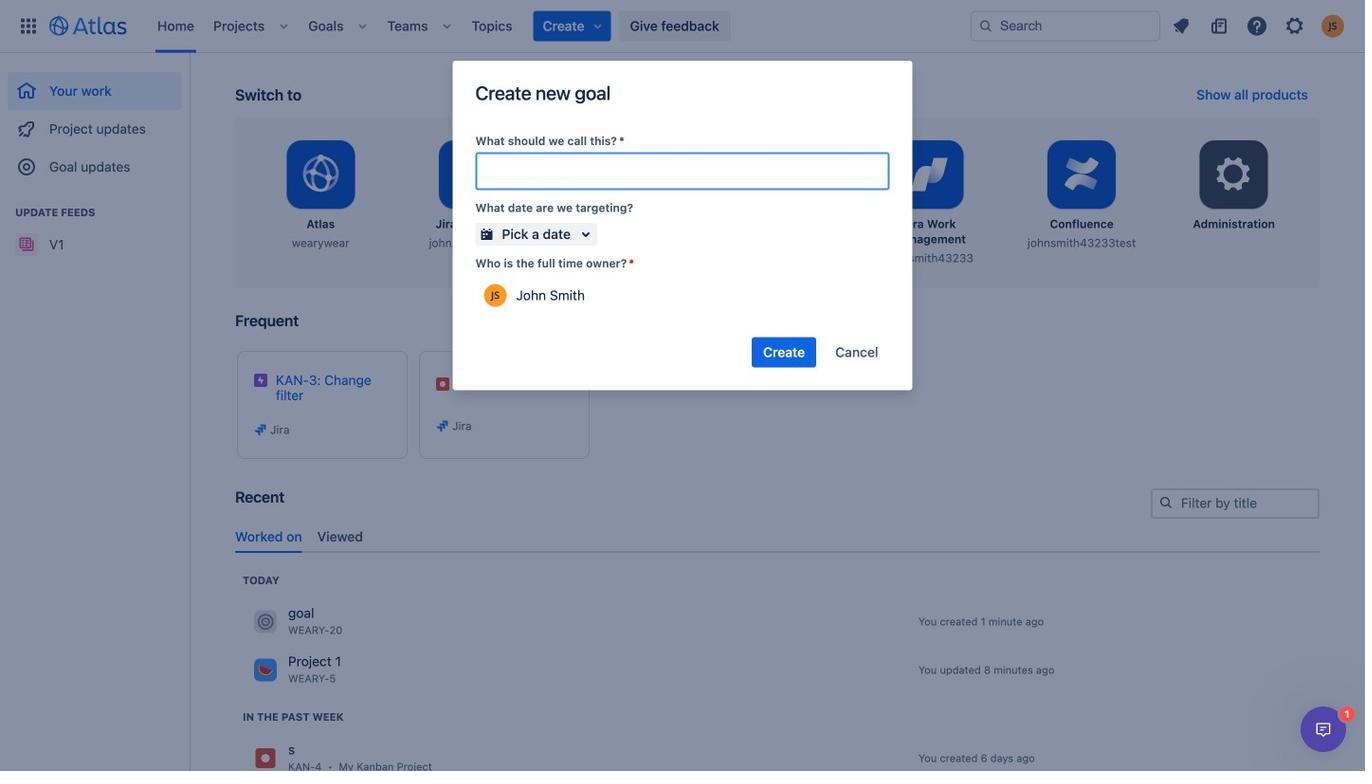 Task type: describe. For each thing, give the bounding box(es) containing it.
1 group from the top
[[8, 53, 182, 192]]

heading for jira icon
[[243, 709, 344, 725]]

settings image
[[1212, 152, 1258, 197]]

top element
[[11, 0, 971, 53]]

townsquare image
[[254, 659, 277, 681]]



Task type: vqa. For each thing, say whether or not it's contained in the screenshot.
the right Browse all icon
no



Task type: locate. For each thing, give the bounding box(es) containing it.
2 heading from the top
[[243, 709, 344, 725]]

1 vertical spatial heading
[[243, 709, 344, 725]]

dialog
[[1301, 707, 1347, 752]]

1 heading from the top
[[243, 573, 280, 588]]

heading up townsquare image at the left bottom
[[243, 573, 280, 588]]

0 vertical spatial heading
[[243, 573, 280, 588]]

Search field
[[971, 11, 1161, 41]]

banner
[[0, 0, 1366, 53]]

heading for townsquare image at the left bottom
[[243, 573, 280, 588]]

2 group from the top
[[8, 186, 182, 269]]

jira image
[[254, 747, 277, 770]]

heading up jira icon
[[243, 709, 344, 725]]

jira image
[[253, 422, 268, 437], [253, 422, 268, 437]]

search image
[[1159, 495, 1174, 510]]

heading
[[243, 573, 280, 588], [243, 709, 344, 725]]

townsquare image
[[254, 610, 277, 633]]

jira image
[[435, 418, 451, 434], [435, 418, 451, 434]]

group
[[8, 53, 182, 192], [8, 186, 182, 269]]

help image
[[1246, 15, 1269, 37]]

search image
[[979, 18, 994, 34]]

Filter by title field
[[1153, 490, 1319, 517]]

None search field
[[971, 11, 1161, 41]]

tab list
[[228, 521, 1328, 553]]

None field
[[478, 154, 888, 188]]



